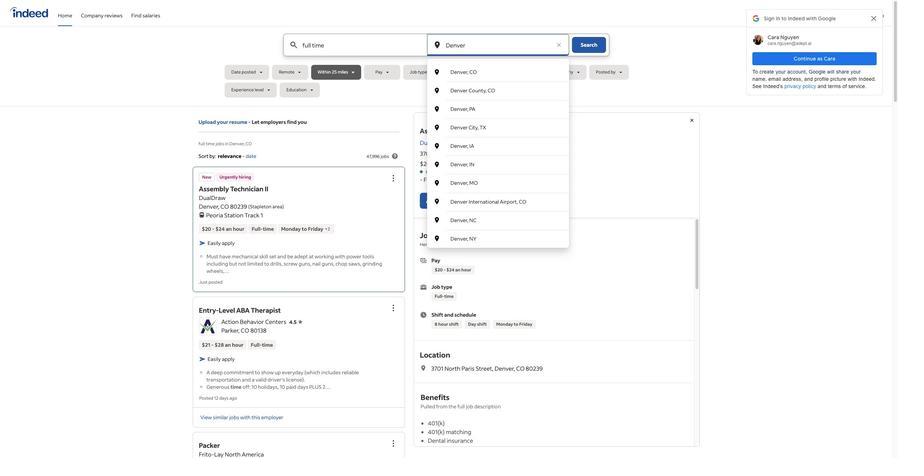 Task type: vqa. For each thing, say whether or not it's contained in the screenshot.
JOB ACTIONS FOR PACKER IS COLLAPSED icon
yes



Task type: describe. For each thing, give the bounding box(es) containing it.
close job details image
[[688, 116, 697, 125]]

clear location input image
[[556, 41, 563, 49]]

not interested image
[[493, 197, 502, 205]]

job actions for assembly technician ii is collapsed image
[[389, 174, 398, 183]]

search suggestions list box
[[427, 63, 570, 248]]

search: Job title, keywords, or company text field
[[301, 34, 415, 56]]

transit information image
[[199, 211, 205, 218]]

4.5 out of five stars rating image
[[290, 319, 303, 325]]



Task type: locate. For each thing, give the bounding box(es) containing it.
help icon image
[[391, 152, 400, 161]]

dualdraw (opens in a new tab) image
[[449, 140, 454, 146]]

job actions for packer is collapsed image
[[389, 439, 398, 448]]

job actions for entry-level aba therapist is collapsed image
[[389, 304, 398, 312]]

save this job image
[[472, 197, 480, 205]]

company logo image
[[199, 318, 217, 335]]

Edit location text field
[[445, 34, 552, 56]]

None search field
[[225, 34, 669, 248]]



